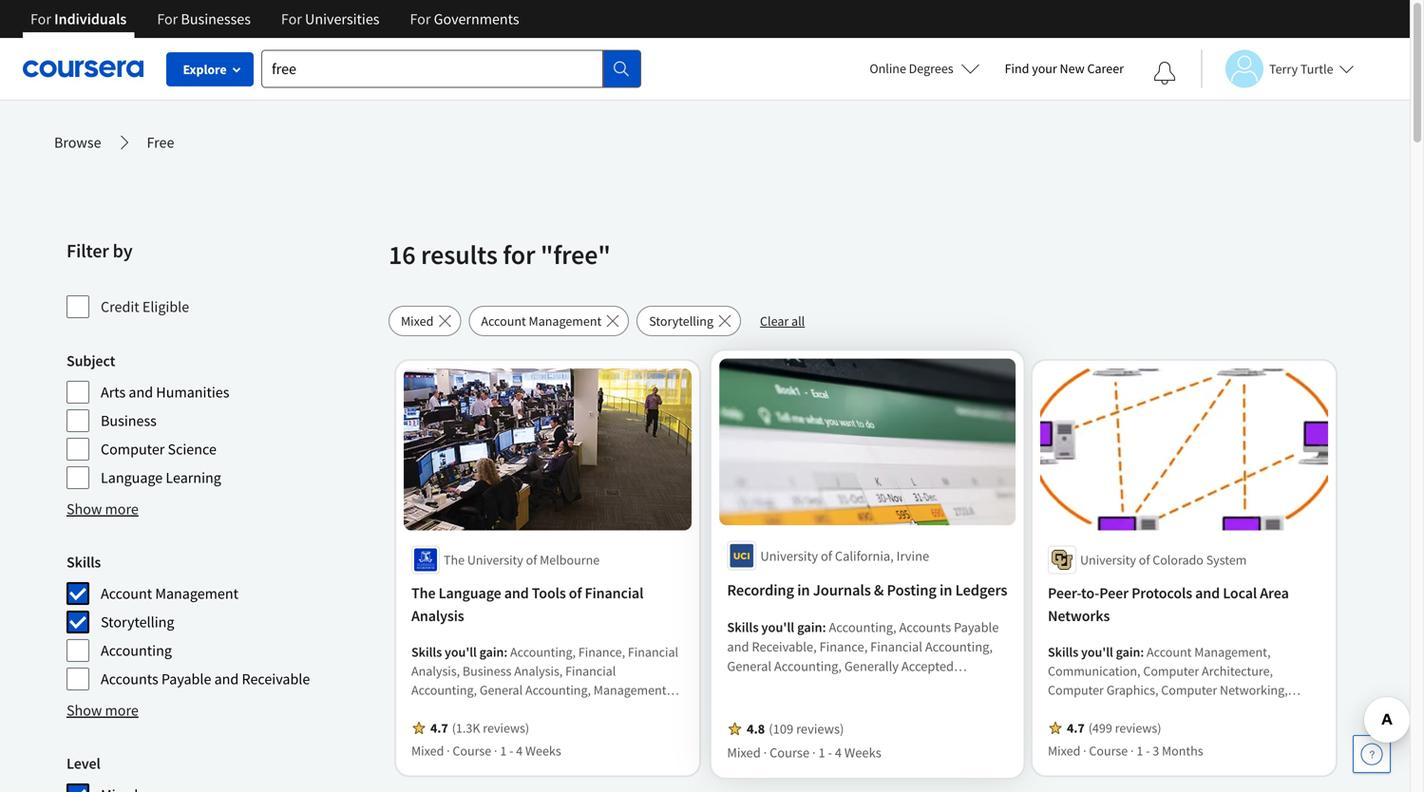 Task type: describe. For each thing, give the bounding box(es) containing it.
degrees
[[909, 60, 954, 77]]

of up journals on the right bottom
[[821, 547, 833, 565]]

account inside accounting, finance, financial analysis, business analysis, financial accounting, general accounting, management accounting, account management, accounts payable and receivable, cash management
[[480, 701, 525, 718]]

mixed for peer-to-peer protocols and local area networks
[[1048, 743, 1081, 760]]

management, inside accounting, finance, financial analysis, business analysis, financial accounting, general accounting, management accounting, account management, accounts payable and receivable, cash management
[[527, 701, 604, 718]]

you'll for to-
[[1082, 644, 1114, 661]]

accounts inside skills group
[[101, 670, 158, 689]]

online
[[870, 60, 907, 77]]

clear all button
[[749, 306, 817, 336]]

reviews) for journals
[[796, 720, 844, 738]]

graphics,
[[1107, 682, 1159, 699]]

payable inside accounting, accounts payable and receivable, finance, financial accounting, general accounting, generally accepted accounting principles (gaap), microsoft excel, spreadsheet software, account management, financial management
[[954, 619, 999, 636]]

- for journals
[[828, 744, 833, 762]]

subject group
[[67, 350, 377, 490]]

skills for recording in journals & posting in ledgers
[[727, 619, 759, 636]]

system
[[1207, 552, 1247, 569]]

weeks for &
[[845, 744, 882, 762]]

level
[[67, 755, 100, 774]]

course for peer-to-peer protocols and local area networks
[[1090, 743, 1128, 760]]

weeks for tools
[[526, 743, 561, 760]]

and inside accounting, finance, financial analysis, business analysis, financial accounting, general accounting, management accounting, account management, accounts payable and receivable, cash management
[[458, 720, 479, 737]]

peer
[[1100, 584, 1129, 603]]

more for accounts payable and receivable
[[105, 701, 139, 720]]

mixed · course · 1 - 4 weeks for in
[[727, 744, 882, 762]]

learning
[[166, 469, 221, 488]]

visualization
[[1109, 720, 1179, 737]]

2 analysis, from the left
[[514, 663, 563, 680]]

for individuals
[[30, 10, 127, 29]]

arts
[[101, 383, 126, 402]]

1 for and
[[500, 743, 507, 760]]

university of colorado system
[[1081, 552, 1247, 569]]

: for journals
[[823, 619, 826, 636]]

- for peer
[[1146, 743, 1150, 760]]

computer down communication,
[[1048, 682, 1104, 699]]

for businesses
[[157, 10, 251, 29]]

mixed for the language and tools of financial analysis
[[412, 743, 444, 760]]

1 horizontal spatial networking
[[1240, 701, 1305, 718]]

computer up graphics,
[[1144, 663, 1200, 680]]

of left colorado
[[1139, 552, 1150, 569]]

credit eligible
[[101, 297, 189, 316]]

account management inside skills group
[[101, 584, 239, 603]]

accounts inside accounting, accounts payable and receivable, finance, financial accounting, general accounting, generally accepted accounting principles (gaap), microsoft excel, spreadsheet software, account management, financial management
[[899, 619, 951, 636]]

4.7 (499 reviews)
[[1067, 720, 1162, 737]]

the for the university of melbourne
[[444, 552, 465, 569]]

melbourne
[[540, 552, 600, 569]]

find your new career link
[[996, 57, 1134, 81]]

skills for peer-to-peer protocols and local area networks
[[1048, 644, 1079, 661]]

0 horizontal spatial networking
[[1148, 739, 1213, 756]]

new
[[1060, 60, 1085, 77]]

mixed button
[[389, 306, 461, 336]]

show more button for language
[[67, 498, 139, 521]]

spreadsheet
[[727, 697, 799, 715]]

accounting, accounts payable and receivable, finance, financial accounting, general accounting, generally accepted accounting principles (gaap), microsoft excel, spreadsheet software, account management, financial management
[[727, 619, 999, 734]]

microsoft
[[899, 677, 952, 695]]

to-
[[1082, 584, 1100, 603]]

universities
[[305, 10, 380, 29]]

hardware,
[[1048, 720, 1106, 737]]

receivable
[[242, 670, 310, 689]]

show more for language learning
[[67, 500, 139, 519]]

1 for journals
[[819, 744, 826, 762]]

cash
[[548, 720, 575, 737]]

irvine
[[897, 547, 930, 565]]

reviews) for and
[[483, 720, 529, 737]]

banner navigation
[[15, 0, 535, 52]]

recording in journals & posting in ledgers link
[[727, 579, 1008, 602]]

for for individuals
[[30, 10, 51, 29]]

mixed · course · 1 - 3 months
[[1048, 743, 1204, 760]]

16 results for "free"
[[389, 238, 611, 271]]

clear
[[760, 313, 789, 330]]

4.7 for peer-to-peer protocols and local area networks
[[1067, 720, 1085, 737]]

filter by
[[67, 239, 133, 263]]

language inside the language and tools of financial analysis
[[439, 584, 501, 603]]

free
[[147, 133, 174, 152]]

science
[[168, 440, 217, 459]]

peer-to-peer protocols and local area networks link
[[1048, 582, 1321, 628]]

gain for peer
[[1116, 644, 1141, 661]]

graphics),
[[1244, 720, 1301, 737]]

results
[[421, 238, 498, 271]]

4.7 (1.3k reviews)
[[431, 720, 529, 737]]

4.8 (109 reviews)
[[747, 720, 844, 738]]

the language and tools of financial analysis
[[412, 584, 644, 626]]

for universities
[[281, 10, 380, 29]]

skills you'll gain : for language
[[412, 644, 510, 661]]

filter
[[67, 239, 109, 263]]

find your new career
[[1005, 60, 1124, 77]]

payable inside accounting, finance, financial analysis, business analysis, financial accounting, general accounting, management accounting, account management, accounts payable and receivable, cash management
[[412, 720, 455, 737]]

recording in journals & posting in ledgers
[[727, 580, 1008, 600]]

clear all
[[760, 313, 805, 330]]

credit
[[101, 297, 139, 316]]

account management, communication, computer architecture, computer graphics, computer networking, network model, network security, networking hardware, visualization (computer graphics), software-defined networking
[[1048, 644, 1305, 756]]

peer-
[[1048, 584, 1082, 603]]

1 for peer
[[1137, 743, 1144, 760]]

4 for journals
[[835, 744, 842, 762]]

1 analysis, from the left
[[412, 663, 460, 680]]

general for language
[[480, 682, 523, 699]]

governments
[[434, 10, 520, 29]]

1 in from the left
[[798, 580, 810, 600]]

accepted
[[902, 658, 954, 675]]

account management button
[[469, 306, 629, 336]]

language learning
[[101, 469, 221, 488]]

defined
[[1102, 739, 1145, 756]]

subject
[[67, 352, 115, 371]]

and inside peer-to-peer protocols and local area networks
[[1196, 584, 1220, 603]]

online degrees button
[[855, 48, 996, 89]]

university of california, irvine
[[761, 547, 930, 565]]

course for recording in journals & posting in ledgers
[[770, 744, 810, 762]]

posting
[[887, 580, 937, 600]]

account inside accounting, accounts payable and receivable, finance, financial accounting, general accounting, generally accepted accounting principles (gaap), microsoft excel, spreadsheet software, account management, financial management
[[859, 697, 906, 715]]

account inside account management, communication, computer architecture, computer graphics, computer networking, network model, network security, networking hardware, visualization (computer graphics), software-defined networking
[[1147, 644, 1192, 661]]

show for language
[[67, 500, 102, 519]]

you'll for language
[[445, 644, 477, 661]]

arts and humanities
[[101, 383, 229, 402]]

model,
[[1098, 701, 1136, 718]]

show more button for accounts
[[67, 699, 139, 722]]

for for businesses
[[157, 10, 178, 29]]

general for in
[[727, 658, 772, 675]]

business inside the subject group
[[101, 412, 157, 431]]

california,
[[835, 547, 894, 565]]

more for language learning
[[105, 500, 139, 519]]

account inside skills group
[[101, 584, 152, 603]]

and inside the subject group
[[129, 383, 153, 402]]

networks
[[1048, 607, 1110, 626]]

generally
[[845, 658, 899, 675]]

architecture,
[[1202, 663, 1274, 680]]

storytelling inside storytelling button
[[649, 313, 714, 330]]

and inside accounting, accounts payable and receivable, finance, financial accounting, general accounting, generally accepted accounting principles (gaap), microsoft excel, spreadsheet software, account management, financial management
[[727, 638, 749, 656]]

finance, inside accounting, finance, financial analysis, business analysis, financial accounting, general accounting, management accounting, account management, accounts payable and receivable, cash management
[[579, 644, 625, 661]]

gain for and
[[480, 644, 504, 661]]

0 horizontal spatial university
[[467, 552, 523, 569]]



Task type: vqa. For each thing, say whether or not it's contained in the screenshot.
4th Earn a degree from the right
no



Task type: locate. For each thing, give the bounding box(es) containing it.
show more up level
[[67, 701, 139, 720]]

payable inside skills group
[[161, 670, 211, 689]]

accounting up accounts payable and receivable
[[101, 642, 172, 661]]

individuals
[[54, 10, 127, 29]]

4 for from the left
[[410, 10, 431, 29]]

0 horizontal spatial gain
[[480, 644, 504, 661]]

(gaap),
[[854, 677, 896, 695]]

and right the arts
[[129, 383, 153, 402]]

skills you'll gain : down recording
[[727, 619, 829, 636]]

show more button up level
[[67, 699, 139, 722]]

months
[[1162, 743, 1204, 760]]

2 4.7 from the left
[[1067, 720, 1085, 737]]

finance, inside accounting, accounts payable and receivable, finance, financial accounting, general accounting, generally accepted accounting principles (gaap), microsoft excel, spreadsheet software, account management, financial management
[[820, 638, 868, 656]]

show up level
[[67, 701, 102, 720]]

show more down 'language learning'
[[67, 500, 139, 519]]

management, up "architecture,"
[[1195, 644, 1271, 661]]

gain up graphics,
[[1116, 644, 1141, 661]]

mixed · course · 1 - 4 weeks
[[412, 743, 561, 760], [727, 744, 882, 762]]

(109
[[769, 720, 794, 738]]

2 horizontal spatial university
[[1081, 552, 1137, 569]]

ledgers
[[956, 580, 1008, 600]]

management, down microsoft
[[908, 697, 987, 715]]

0 vertical spatial payable
[[954, 619, 999, 636]]

0 vertical spatial networking
[[1240, 701, 1305, 718]]

financial
[[585, 584, 644, 603], [871, 638, 923, 656], [628, 644, 679, 661], [566, 663, 616, 680], [727, 717, 779, 734]]

help center image
[[1361, 743, 1384, 766]]

business inside accounting, finance, financial analysis, business analysis, financial accounting, general accounting, management accounting, account management, accounts payable and receivable, cash management
[[463, 663, 512, 680]]

skills for the language and tools of financial analysis
[[412, 644, 442, 661]]

1 horizontal spatial skills you'll gain :
[[727, 619, 829, 636]]

show more for accounts payable and receivable
[[67, 701, 139, 720]]

analysis
[[412, 607, 464, 626]]

0 horizontal spatial finance,
[[579, 644, 625, 661]]

2 more from the top
[[105, 701, 139, 720]]

1 horizontal spatial business
[[463, 663, 512, 680]]

network
[[1048, 701, 1096, 718], [1139, 701, 1186, 718]]

for for governments
[[410, 10, 431, 29]]

in left journals on the right bottom
[[798, 580, 810, 600]]

explore
[[183, 61, 227, 78]]

find
[[1005, 60, 1030, 77]]

reviews) up defined
[[1115, 720, 1162, 737]]

1 left 3
[[1137, 743, 1144, 760]]

2 horizontal spatial :
[[1141, 644, 1144, 661]]

business up 4.7 (1.3k reviews)
[[463, 663, 512, 680]]

skills inside group
[[67, 553, 101, 572]]

0 vertical spatial show more
[[67, 500, 139, 519]]

more down 'language learning'
[[105, 500, 139, 519]]

course down 4.8 (109 reviews) on the bottom of the page
[[770, 744, 810, 762]]

management, inside accounting, accounts payable and receivable, finance, financial accounting, general accounting, generally accepted accounting principles (gaap), microsoft excel, spreadsheet software, account management, financial management
[[908, 697, 987, 715]]

1 horizontal spatial gain
[[797, 619, 823, 636]]

your
[[1032, 60, 1058, 77]]

general inside accounting, finance, financial analysis, business analysis, financial accounting, general accounting, management accounting, account management, accounts payable and receivable, cash management
[[480, 682, 523, 699]]

the inside the language and tools of financial analysis
[[412, 584, 436, 603]]

1 vertical spatial account management
[[101, 584, 239, 603]]

career
[[1088, 60, 1124, 77]]

storytelling
[[649, 313, 714, 330], [101, 613, 174, 632]]

for left the businesses
[[157, 10, 178, 29]]

mixed · course · 1 - 4 weeks for language
[[412, 743, 561, 760]]

excel,
[[955, 677, 987, 695]]

1 4.7 from the left
[[431, 720, 448, 737]]

receivable, inside accounting, accounts payable and receivable, finance, financial accounting, general accounting, generally accepted accounting principles (gaap), microsoft excel, spreadsheet software, account management, financial management
[[752, 638, 817, 656]]

1 horizontal spatial in
[[940, 580, 953, 600]]

0 horizontal spatial accounting
[[101, 642, 172, 661]]

accounting inside accounting, accounts payable and receivable, finance, financial accounting, general accounting, generally accepted accounting principles (gaap), microsoft excel, spreadsheet software, account management, financial management
[[727, 677, 792, 695]]

coursera image
[[23, 53, 144, 84]]

1 horizontal spatial mixed · course · 1 - 4 weeks
[[727, 744, 882, 762]]

of inside the language and tools of financial analysis
[[569, 584, 582, 603]]

1 horizontal spatial management,
[[908, 697, 987, 715]]

1 horizontal spatial account management
[[481, 313, 602, 330]]

terry
[[1270, 60, 1298, 77]]

1 down 4.7 (1.3k reviews)
[[500, 743, 507, 760]]

account
[[481, 313, 526, 330], [101, 584, 152, 603], [1147, 644, 1192, 661], [859, 697, 906, 715], [480, 701, 525, 718]]

1 vertical spatial show
[[67, 701, 102, 720]]

management
[[529, 313, 602, 330], [155, 584, 239, 603], [594, 682, 667, 699], [782, 717, 857, 734], [577, 720, 650, 737]]

management, inside account management, communication, computer architecture, computer graphics, computer networking, network model, network security, networking hardware, visualization (computer graphics), software-defined networking
[[1195, 644, 1271, 661]]

general up spreadsheet
[[727, 658, 772, 675]]

0 vertical spatial accounts
[[899, 619, 951, 636]]

2 network from the left
[[1139, 701, 1186, 718]]

skills you'll gain : down analysis
[[412, 644, 510, 661]]

language inside the subject group
[[101, 469, 163, 488]]

1 horizontal spatial payable
[[412, 720, 455, 737]]

1 horizontal spatial :
[[823, 619, 826, 636]]

and down recording
[[727, 638, 749, 656]]

show down 'language learning'
[[67, 500, 102, 519]]

mixed down 4.8
[[727, 744, 761, 762]]

language down computer science
[[101, 469, 163, 488]]

1 horizontal spatial 4.7
[[1067, 720, 1085, 737]]

networking
[[1240, 701, 1305, 718], [1148, 739, 1213, 756]]

financial inside the language and tools of financial analysis
[[585, 584, 644, 603]]

network up visualization on the bottom right of the page
[[1139, 701, 1186, 718]]

4
[[516, 743, 523, 760], [835, 744, 842, 762]]

: down the language and tools of financial analysis
[[504, 644, 508, 661]]

accounting inside skills group
[[101, 642, 172, 661]]

account management inside "button"
[[481, 313, 602, 330]]

0 horizontal spatial analysis,
[[412, 663, 460, 680]]

1 horizontal spatial weeks
[[845, 744, 882, 762]]

course down "(1.3k"
[[453, 743, 492, 760]]

of up the "tools"
[[526, 552, 537, 569]]

0 horizontal spatial the
[[412, 584, 436, 603]]

2 horizontal spatial 1
[[1137, 743, 1144, 760]]

language up analysis
[[439, 584, 501, 603]]

0 horizontal spatial 4.7
[[431, 720, 448, 737]]

accounts
[[899, 619, 951, 636], [101, 670, 158, 689], [606, 701, 657, 718]]

2 horizontal spatial skills you'll gain :
[[1048, 644, 1147, 661]]

finance, down the language and tools of financial analysis link
[[579, 644, 625, 661]]

general
[[727, 658, 772, 675], [480, 682, 523, 699]]

2 show more button from the top
[[67, 699, 139, 722]]

weeks down cash
[[526, 743, 561, 760]]

account inside account management "button"
[[481, 313, 526, 330]]

payable
[[954, 619, 999, 636], [161, 670, 211, 689], [412, 720, 455, 737]]

management inside skills group
[[155, 584, 239, 603]]

general up 4.7 (1.3k reviews)
[[480, 682, 523, 699]]

level group
[[67, 753, 377, 793]]

0 vertical spatial business
[[101, 412, 157, 431]]

0 horizontal spatial payable
[[161, 670, 211, 689]]

for governments
[[410, 10, 520, 29]]

and left cash
[[458, 720, 479, 737]]

0 vertical spatial show
[[67, 500, 102, 519]]

receivable,
[[752, 638, 817, 656], [482, 720, 545, 737]]

general inside accounting, accounts payable and receivable, finance, financial accounting, general accounting, generally accepted accounting principles (gaap), microsoft excel, spreadsheet software, account management, financial management
[[727, 658, 772, 675]]

2 horizontal spatial -
[[1146, 743, 1150, 760]]

computer up the security,
[[1162, 682, 1218, 699]]

university for recording
[[761, 547, 818, 565]]

1 horizontal spatial university
[[761, 547, 818, 565]]

reviews)
[[483, 720, 529, 737], [1115, 720, 1162, 737], [796, 720, 844, 738]]

all
[[792, 313, 805, 330]]

2 vertical spatial payable
[[412, 720, 455, 737]]

2 horizontal spatial gain
[[1116, 644, 1141, 661]]

0 horizontal spatial management,
[[527, 701, 604, 718]]

1 vertical spatial networking
[[1148, 739, 1213, 756]]

mixed down 4.7 (1.3k reviews)
[[412, 743, 444, 760]]

- for and
[[509, 743, 514, 760]]

4 for and
[[516, 743, 523, 760]]

1 horizontal spatial receivable,
[[752, 638, 817, 656]]

0 vertical spatial more
[[105, 500, 139, 519]]

and left the "tools"
[[504, 584, 529, 603]]

1 horizontal spatial analysis,
[[514, 663, 563, 680]]

mixed · course · 1 - 4 weeks down 4.7 (1.3k reviews)
[[412, 743, 561, 760]]

show notifications image
[[1154, 62, 1177, 85]]

2 show from the top
[[67, 701, 102, 720]]

weeks
[[526, 743, 561, 760], [845, 744, 882, 762]]

of right the "tools"
[[569, 584, 582, 603]]

0 horizontal spatial language
[[101, 469, 163, 488]]

&
[[874, 580, 884, 600]]

4.8
[[747, 720, 765, 738]]

management, up cash
[[527, 701, 604, 718]]

2 horizontal spatial reviews)
[[1115, 720, 1162, 737]]

0 horizontal spatial 4
[[516, 743, 523, 760]]

1 horizontal spatial general
[[727, 658, 772, 675]]

0 horizontal spatial accounts
[[101, 670, 158, 689]]

and inside skills group
[[214, 670, 239, 689]]

humanities
[[156, 383, 229, 402]]

1 vertical spatial the
[[412, 584, 436, 603]]

you'll down recording
[[762, 619, 795, 636]]

communication,
[[1048, 663, 1141, 680]]

4.7
[[431, 720, 448, 737], [1067, 720, 1085, 737]]

the language and tools of financial analysis link
[[412, 582, 684, 628]]

-
[[509, 743, 514, 760], [1146, 743, 1150, 760], [828, 744, 833, 762]]

reviews) for peer
[[1115, 720, 1162, 737]]

university up peer
[[1081, 552, 1137, 569]]

browse link
[[54, 131, 101, 154]]

(1.3k
[[452, 720, 480, 737]]

1 show more button from the top
[[67, 498, 139, 521]]

What do you want to learn? text field
[[261, 50, 603, 88]]

skills you'll gain : up communication,
[[1048, 644, 1147, 661]]

1 down 4.8 (109 reviews) on the bottom of the page
[[819, 744, 826, 762]]

1 horizontal spatial storytelling
[[649, 313, 714, 330]]

university up the language and tools of financial analysis
[[467, 552, 523, 569]]

2 horizontal spatial payable
[[954, 619, 999, 636]]

skills you'll gain : for to-
[[1048, 644, 1147, 661]]

show more button
[[67, 498, 139, 521], [67, 699, 139, 722]]

the
[[444, 552, 465, 569], [412, 584, 436, 603]]

1 vertical spatial business
[[463, 663, 512, 680]]

skills you'll gain : for in
[[727, 619, 829, 636]]

0 horizontal spatial course
[[453, 743, 492, 760]]

management inside "button"
[[529, 313, 602, 330]]

for
[[503, 238, 535, 271]]

1 vertical spatial storytelling
[[101, 613, 174, 632]]

journals
[[813, 580, 871, 600]]

weeks down software,
[[845, 744, 882, 762]]

: up graphics,
[[1141, 644, 1144, 661]]

- down 4.8 (109 reviews) on the bottom of the page
[[828, 744, 833, 762]]

network up hardware,
[[1048, 701, 1096, 718]]

4 down 4.7 (1.3k reviews)
[[516, 743, 523, 760]]

1 network from the left
[[1048, 701, 1096, 718]]

account management up accounts payable and receivable
[[101, 584, 239, 603]]

colorado
[[1153, 552, 1204, 569]]

university for peer-
[[1081, 552, 1137, 569]]

0 horizontal spatial skills you'll gain :
[[412, 644, 510, 661]]

course down 4.7 (499 reviews)
[[1090, 743, 1128, 760]]

1 vertical spatial show more
[[67, 701, 139, 720]]

for left universities
[[281, 10, 302, 29]]

show for accounts
[[67, 701, 102, 720]]

1 vertical spatial payable
[[161, 670, 211, 689]]

course for the language and tools of financial analysis
[[453, 743, 492, 760]]

online degrees
[[870, 60, 954, 77]]

computer science
[[101, 440, 217, 459]]

explore button
[[166, 52, 254, 86]]

storytelling left the clear
[[649, 313, 714, 330]]

4 down software,
[[835, 744, 842, 762]]

you'll up communication,
[[1082, 644, 1114, 661]]

1 vertical spatial accounting
[[727, 677, 792, 695]]

None search field
[[261, 50, 642, 88]]

0 vertical spatial language
[[101, 469, 163, 488]]

finance, up generally
[[820, 638, 868, 656]]

0 horizontal spatial -
[[509, 743, 514, 760]]

the university of melbourne
[[444, 552, 600, 569]]

and left 'receivable'
[[214, 670, 239, 689]]

accounting up spreadsheet
[[727, 677, 792, 695]]

1 horizontal spatial language
[[439, 584, 501, 603]]

business down the arts
[[101, 412, 157, 431]]

receivable, right "(1.3k"
[[482, 720, 545, 737]]

for up what do you want to learn? text box at the left top of the page
[[410, 10, 431, 29]]

0 horizontal spatial storytelling
[[101, 613, 174, 632]]

0 vertical spatial show more button
[[67, 498, 139, 521]]

protocols
[[1132, 584, 1193, 603]]

0 horizontal spatial weeks
[[526, 743, 561, 760]]

computer up 'language learning'
[[101, 440, 165, 459]]

0 horizontal spatial business
[[101, 412, 157, 431]]

account management down for
[[481, 313, 602, 330]]

networking,
[[1220, 682, 1288, 699]]

reviews) down software,
[[796, 720, 844, 738]]

3 for from the left
[[281, 10, 302, 29]]

and left the local
[[1196, 584, 1220, 603]]

1 horizontal spatial accounting
[[727, 677, 792, 695]]

analysis, up cash
[[514, 663, 563, 680]]

tools
[[532, 584, 566, 603]]

computer inside the subject group
[[101, 440, 165, 459]]

1 horizontal spatial 1
[[819, 744, 826, 762]]

businesses
[[181, 10, 251, 29]]

the for the language and tools of financial analysis
[[412, 584, 436, 603]]

networking up graphics),
[[1240, 701, 1305, 718]]

1 vertical spatial show more button
[[67, 699, 139, 722]]

0 vertical spatial account management
[[481, 313, 602, 330]]

eligible
[[142, 297, 189, 316]]

accounts payable and receivable
[[101, 670, 310, 689]]

local
[[1223, 584, 1257, 603]]

1 for from the left
[[30, 10, 51, 29]]

1 horizontal spatial accounts
[[606, 701, 657, 718]]

gain down the language and tools of financial analysis
[[480, 644, 504, 661]]

finance,
[[820, 638, 868, 656], [579, 644, 625, 661]]

- down 4.7 (1.3k reviews)
[[509, 743, 514, 760]]

0 horizontal spatial 1
[[500, 743, 507, 760]]

1 horizontal spatial -
[[828, 744, 833, 762]]

(computer
[[1182, 720, 1242, 737]]

2 vertical spatial accounts
[[606, 701, 657, 718]]

2 horizontal spatial accounts
[[899, 619, 951, 636]]

and inside the language and tools of financial analysis
[[504, 584, 529, 603]]

2 horizontal spatial you'll
[[1082, 644, 1114, 661]]

networking down (computer
[[1148, 739, 1213, 756]]

1 horizontal spatial reviews)
[[796, 720, 844, 738]]

receivable, inside accounting, finance, financial analysis, business analysis, financial accounting, general accounting, management accounting, account management, accounts payable and receivable, cash management
[[482, 720, 545, 737]]

mixed down 16
[[401, 313, 434, 330]]

show more button down 'language learning'
[[67, 498, 139, 521]]

1 horizontal spatial 4
[[835, 744, 842, 762]]

:
[[823, 619, 826, 636], [504, 644, 508, 661], [1141, 644, 1144, 661]]

0 horizontal spatial :
[[504, 644, 508, 661]]

- left 3
[[1146, 743, 1150, 760]]

2 in from the left
[[940, 580, 953, 600]]

16
[[389, 238, 416, 271]]

0 horizontal spatial account management
[[101, 584, 239, 603]]

terry turtle button
[[1201, 50, 1355, 88]]

1 more from the top
[[105, 500, 139, 519]]

0 horizontal spatial receivable,
[[482, 720, 545, 737]]

0 horizontal spatial network
[[1048, 701, 1096, 718]]

mixed for recording in journals & posting in ledgers
[[727, 744, 761, 762]]

storytelling up accounts payable and receivable
[[101, 613, 174, 632]]

analysis, down analysis
[[412, 663, 460, 680]]

0 horizontal spatial in
[[798, 580, 810, 600]]

1 vertical spatial receivable,
[[482, 720, 545, 737]]

show
[[67, 500, 102, 519], [67, 701, 102, 720]]

: for and
[[504, 644, 508, 661]]

gain down journals on the right bottom
[[797, 619, 823, 636]]

university
[[761, 547, 818, 565], [467, 552, 523, 569], [1081, 552, 1137, 569]]

receivable, up 'principles'
[[752, 638, 817, 656]]

4.7 left "(1.3k"
[[431, 720, 448, 737]]

you'll for in
[[762, 619, 795, 636]]

0 horizontal spatial you'll
[[445, 644, 477, 661]]

gain for journals
[[797, 619, 823, 636]]

1 vertical spatial accounts
[[101, 670, 158, 689]]

"free"
[[541, 238, 611, 271]]

1 horizontal spatial course
[[770, 744, 810, 762]]

for left individuals at the left
[[30, 10, 51, 29]]

1 vertical spatial language
[[439, 584, 501, 603]]

you'll down analysis
[[445, 644, 477, 661]]

in right posting on the right of the page
[[940, 580, 953, 600]]

management inside accounting, accounts payable and receivable, finance, financial accounting, general accounting, generally accepted accounting principles (gaap), microsoft excel, spreadsheet software, account management, financial management
[[782, 717, 857, 734]]

0 horizontal spatial reviews)
[[483, 720, 529, 737]]

0 vertical spatial general
[[727, 658, 772, 675]]

: down journals on the right bottom
[[823, 619, 826, 636]]

mixed down hardware,
[[1048, 743, 1081, 760]]

2 show more from the top
[[67, 701, 139, 720]]

1 show more from the top
[[67, 500, 139, 519]]

4.7 up software- at right bottom
[[1067, 720, 1085, 737]]

1 show from the top
[[67, 500, 102, 519]]

1 horizontal spatial finance,
[[820, 638, 868, 656]]

accounting, finance, financial analysis, business analysis, financial accounting, general accounting, management accounting, account management, accounts payable and receivable, cash management
[[412, 644, 679, 737]]

storytelling inside skills group
[[101, 613, 174, 632]]

for for universities
[[281, 10, 302, 29]]

course
[[453, 743, 492, 760], [1090, 743, 1128, 760], [770, 744, 810, 762]]

mixed · course · 1 - 4 weeks down 4.8 (109 reviews) on the bottom of the page
[[727, 744, 882, 762]]

1 vertical spatial more
[[105, 701, 139, 720]]

peer-to-peer protocols and local area networks
[[1048, 584, 1289, 626]]

more down accounts payable and receivable
[[105, 701, 139, 720]]

·
[[447, 743, 450, 760], [494, 743, 498, 760], [1084, 743, 1087, 760], [1131, 743, 1134, 760], [764, 744, 767, 762], [813, 744, 816, 762]]

(499
[[1089, 720, 1113, 737]]

university up recording
[[761, 547, 818, 565]]

computer
[[101, 440, 165, 459], [1144, 663, 1200, 680], [1048, 682, 1104, 699], [1162, 682, 1218, 699]]

1 horizontal spatial network
[[1139, 701, 1186, 718]]

accounts inside accounting, finance, financial analysis, business analysis, financial accounting, general accounting, management accounting, account management, accounts payable and receivable, cash management
[[606, 701, 657, 718]]

1 horizontal spatial you'll
[[762, 619, 795, 636]]

3
[[1153, 743, 1160, 760]]

mixed inside button
[[401, 313, 434, 330]]

more
[[105, 500, 139, 519], [105, 701, 139, 720]]

software-
[[1048, 739, 1102, 756]]

0 vertical spatial accounting
[[101, 642, 172, 661]]

2 horizontal spatial course
[[1090, 743, 1128, 760]]

by
[[113, 239, 133, 263]]

0 vertical spatial the
[[444, 552, 465, 569]]

skills group
[[67, 551, 377, 692]]

1 vertical spatial general
[[480, 682, 523, 699]]

0 horizontal spatial mixed · course · 1 - 4 weeks
[[412, 743, 561, 760]]

0 horizontal spatial general
[[480, 682, 523, 699]]

2 horizontal spatial management,
[[1195, 644, 1271, 661]]

0 vertical spatial storytelling
[[649, 313, 714, 330]]

1 horizontal spatial the
[[444, 552, 465, 569]]

2 for from the left
[[157, 10, 178, 29]]

reviews) right "(1.3k"
[[483, 720, 529, 737]]

4.7 for the language and tools of financial analysis
[[431, 720, 448, 737]]

: for peer
[[1141, 644, 1144, 661]]

terry turtle
[[1270, 60, 1334, 77]]



